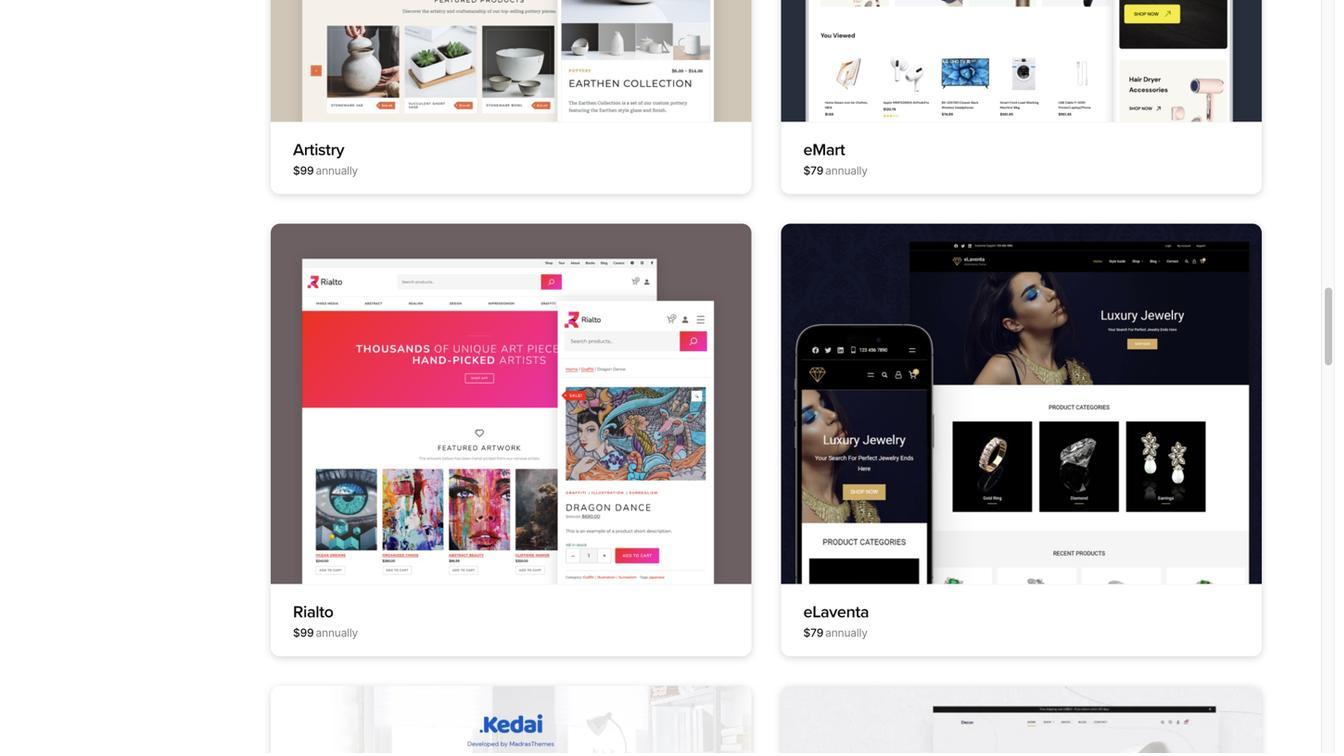 Task type: locate. For each thing, give the bounding box(es) containing it.
rialto $99 annually
[[293, 603, 358, 640]]

rialto link
[[293, 603, 333, 623]]

1 $79 from the top
[[804, 164, 824, 178]]

annually for emart
[[825, 164, 868, 178]]

$79 inside elaventa $79 annually
[[804, 627, 824, 640]]

$79 down the elaventa
[[804, 627, 824, 640]]

$99
[[293, 164, 314, 178], [293, 627, 314, 640]]

elaventa
[[804, 603, 869, 623]]

annually inside elaventa $79 annually
[[825, 627, 868, 640]]

0 vertical spatial $79
[[804, 164, 824, 178]]

$79 for elaventa
[[804, 627, 824, 640]]

$99 down artistry
[[293, 164, 314, 178]]

$99 down rialto
[[293, 627, 314, 640]]

2 $79 from the top
[[804, 627, 824, 640]]

$79
[[804, 164, 824, 178], [804, 627, 824, 640]]

1 $99 from the top
[[293, 164, 314, 178]]

$99 inside artistry $99 annually
[[293, 164, 314, 178]]

annually inside artistry $99 annually
[[316, 164, 358, 178]]

$79 for emart
[[804, 164, 824, 178]]

1 vertical spatial $79
[[804, 627, 824, 640]]

1 vertical spatial $99
[[293, 627, 314, 640]]

annually down emart 'link'
[[825, 164, 868, 178]]

artistry $99 annually
[[293, 140, 358, 178]]

annually down rialto
[[316, 627, 358, 640]]

annually down artistry
[[316, 164, 358, 178]]

annually inside emart $79 annually
[[825, 164, 868, 178]]

2 $99 from the top
[[293, 627, 314, 640]]

annually down the elaventa
[[825, 627, 868, 640]]

annually
[[316, 164, 358, 178], [825, 164, 868, 178], [316, 627, 358, 640], [825, 627, 868, 640]]

$99 for rialto
[[293, 627, 314, 640]]

$79 down emart
[[804, 164, 824, 178]]

$99 inside rialto $99 annually
[[293, 627, 314, 640]]

0 vertical spatial $99
[[293, 164, 314, 178]]

artistry link
[[293, 140, 344, 160]]

annually inside rialto $99 annually
[[316, 627, 358, 640]]

$79 inside emart $79 annually
[[804, 164, 824, 178]]



Task type: describe. For each thing, give the bounding box(es) containing it.
emart $79 annually
[[804, 140, 868, 178]]

annually for artistry
[[316, 164, 358, 178]]

elaventa link
[[804, 603, 869, 623]]

annually for elaventa
[[825, 627, 868, 640]]

$99 for artistry
[[293, 164, 314, 178]]

elaventa $79 annually
[[804, 603, 869, 640]]

emart
[[804, 140, 845, 160]]

annually for rialto
[[316, 627, 358, 640]]

emart link
[[804, 140, 845, 160]]

rialto
[[293, 603, 333, 623]]

artistry
[[293, 140, 344, 160]]



Task type: vqa. For each thing, say whether or not it's contained in the screenshot.
Open Account Menu icon
no



